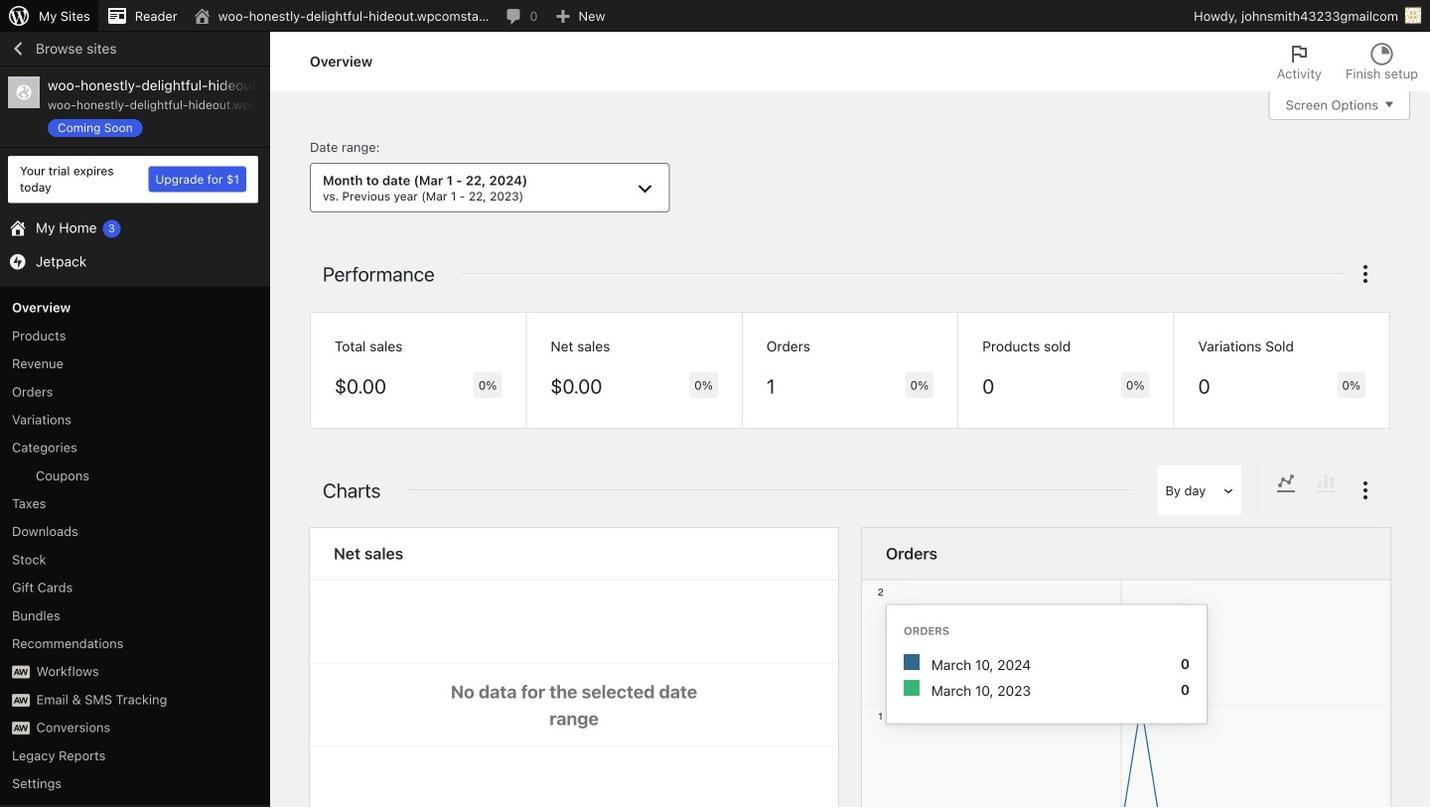 Task type: vqa. For each thing, say whether or not it's contained in the screenshot.
Performance Indicators menu
yes



Task type: locate. For each thing, give the bounding box(es) containing it.
1 vertical spatial automatewoo element
[[12, 694, 30, 707]]

2 vertical spatial automatewoo element
[[12, 722, 30, 735]]

choose which analytics to display and the section name image
[[1354, 262, 1377, 286]]

3 automatewoo element from the top
[[12, 722, 30, 735]]

0 vertical spatial automatewoo element
[[12, 666, 30, 679]]

automatewoo element
[[12, 666, 30, 679], [12, 694, 30, 707], [12, 722, 30, 735]]

menu bar
[[1258, 466, 1354, 516]]

choose which charts to display image
[[1354, 479, 1377, 503]]

bar chart image
[[1314, 472, 1338, 496]]

line chart image
[[1274, 472, 1298, 496]]

tab list
[[1265, 32, 1430, 91]]



Task type: describe. For each thing, give the bounding box(es) containing it.
main menu navigation
[[0, 32, 270, 807]]

toolbar navigation
[[0, 0, 1430, 36]]

2 automatewoo element from the top
[[12, 694, 30, 707]]

performance indicators menu
[[310, 312, 1390, 429]]

1 automatewoo element from the top
[[12, 666, 30, 679]]



